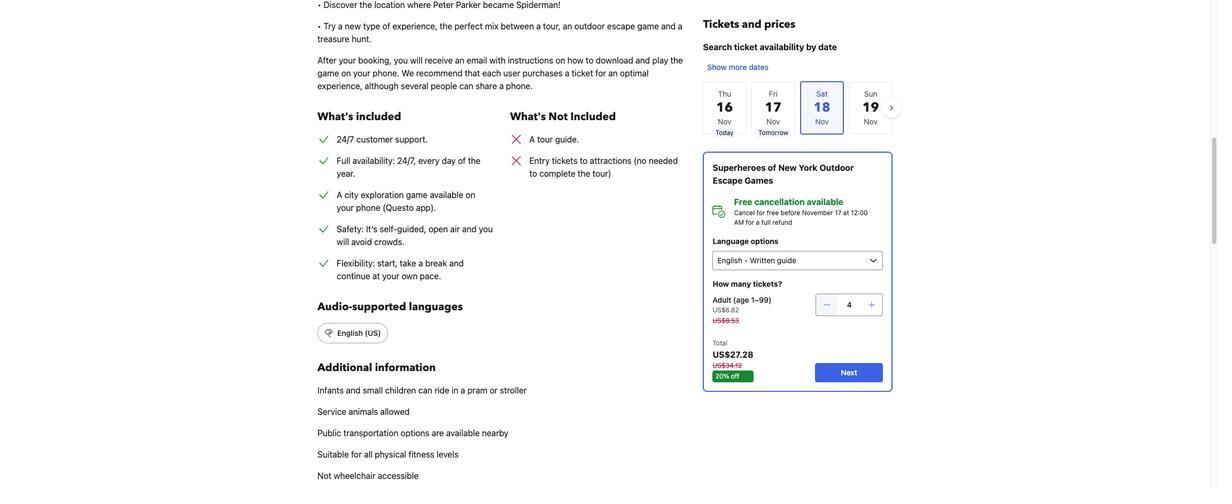 Task type: locate. For each thing, give the bounding box(es) containing it.
0 horizontal spatial on
[[341, 68, 351, 78]]

the inside after your booking, you will receive an email with instructions on how to download and play the game on your phone. we recommend that each user purchases a ticket for an optimal experience, although several people can share a phone.
[[671, 56, 683, 65]]

0 vertical spatial 17
[[765, 99, 782, 117]]

available for nearby
[[446, 429, 480, 438]]

additional
[[318, 361, 372, 375]]

1 vertical spatial game
[[318, 68, 339, 78]]

1 horizontal spatial of
[[458, 156, 466, 166]]

you inside safety: it's self-guided, open air and you will avoid crowds.
[[479, 225, 493, 234]]

experience,
[[393, 21, 438, 31], [318, 81, 363, 91]]

17 inside free cancellation available cancel for free before november 17 at 12:00 am for a full refund
[[835, 209, 842, 217]]

1 horizontal spatial game
[[406, 190, 428, 200]]

at inside flexibility: start, take a break and continue at your own pace.
[[373, 272, 380, 281]]

will inside safety: it's self-guided, open air and you will avoid crowds.
[[337, 237, 349, 247]]

an inside • try a new type of experience, the perfect mix between a tour, an outdoor escape game and a treasure hunt.
[[563, 21, 572, 31]]

show
[[707, 63, 727, 72]]

off
[[731, 373, 739, 381]]

what's for what's not included
[[510, 110, 546, 124]]

of for day
[[458, 156, 466, 166]]

nov down 19
[[864, 117, 878, 126]]

download
[[596, 56, 634, 65]]

tomorrow
[[759, 129, 789, 137]]

phone. down user
[[506, 81, 533, 91]]

0 vertical spatial will
[[410, 56, 423, 65]]

for
[[596, 68, 606, 78], [757, 209, 765, 217], [746, 219, 754, 227], [351, 450, 362, 460]]

• for • try a new type of experience, the perfect mix between a tour, an outdoor escape game and a treasure hunt.
[[318, 21, 321, 31]]

of right day
[[458, 156, 466, 166]]

0 vertical spatial at
[[843, 209, 849, 217]]

1 horizontal spatial 17
[[835, 209, 842, 217]]

experience, inside • try a new type of experience, the perfect mix between a tour, an outdoor escape game and a treasure hunt.
[[393, 21, 438, 31]]

a left tour
[[530, 135, 535, 144]]

2 vertical spatial on
[[466, 190, 476, 200]]

to down entry
[[530, 169, 537, 179]]

2 vertical spatial to
[[530, 169, 537, 179]]

every
[[418, 156, 440, 166]]

1 horizontal spatial a
[[530, 135, 535, 144]]

at down start,
[[373, 272, 380, 281]]

0 vertical spatial can
[[460, 81, 474, 91]]

show more dates
[[707, 63, 768, 72]]

a
[[338, 21, 343, 31], [536, 21, 541, 31], [678, 21, 683, 31], [565, 68, 570, 78], [499, 81, 504, 91], [756, 219, 760, 227], [419, 259, 423, 268], [461, 386, 465, 396]]

a left city
[[337, 190, 342, 200]]

1 what's from the left
[[318, 110, 353, 124]]

app).
[[416, 203, 436, 213]]

will
[[410, 56, 423, 65], [337, 237, 349, 247]]

what's
[[318, 110, 353, 124], [510, 110, 546, 124]]

and right air
[[462, 225, 477, 234]]

suitable for all physical fitness levels
[[318, 450, 459, 460]]

will inside after your booking, you will receive an email with instructions on how to download and play the game on your phone. we recommend that each user purchases a ticket for an optimal experience, although several people can share a phone.
[[410, 56, 423, 65]]

new
[[345, 21, 361, 31]]

superheroes of new york outdoor escape games
[[713, 163, 854, 186]]

• discover the location where peter parker became spiderman!
[[318, 0, 561, 10]]

am
[[734, 219, 744, 227]]

0 vertical spatial experience,
[[393, 21, 438, 31]]

nov inside fri 17 nov tomorrow
[[767, 117, 780, 126]]

not down suitable
[[318, 472, 332, 481]]

and left prices on the right of the page
[[742, 17, 762, 32]]

• left discover
[[318, 0, 321, 10]]

us$27.28
[[713, 350, 753, 360]]

free
[[767, 209, 779, 217]]

nov for 16
[[718, 117, 732, 126]]

several
[[401, 81, 429, 91]]

game up app). at the left
[[406, 190, 428, 200]]

region
[[694, 77, 901, 139]]

1 horizontal spatial nov
[[767, 117, 780, 126]]

0 horizontal spatial 17
[[765, 99, 782, 117]]

email
[[467, 56, 487, 65]]

what's up tour
[[510, 110, 546, 124]]

adult
[[713, 296, 731, 305]]

0 vertical spatial game
[[638, 21, 659, 31]]

1 horizontal spatial on
[[466, 190, 476, 200]]

phone. up although
[[373, 68, 399, 78]]

game right 'escape'
[[638, 21, 659, 31]]

0 horizontal spatial ticket
[[572, 68, 593, 78]]

0 vertical spatial an
[[563, 21, 572, 31]]

you
[[394, 56, 408, 65], [479, 225, 493, 234]]

us$6.82
[[713, 306, 739, 314]]

of inside superheroes of new york outdoor escape games
[[768, 163, 776, 173]]

ticket inside after your booking, you will receive an email with instructions on how to download and play the game on your phone. we recommend that each user purchases a ticket for an optimal experience, although several people can share a phone.
[[572, 68, 593, 78]]

will up we
[[410, 56, 423, 65]]

a inside free cancellation available cancel for free before november 17 at 12:00 am for a full refund
[[756, 219, 760, 227]]

options up fitness
[[401, 429, 430, 438]]

additional information
[[318, 361, 436, 375]]

a inside a city exploration game available on your phone (questo app).
[[337, 190, 342, 200]]

0 horizontal spatial game
[[318, 68, 339, 78]]

open
[[429, 225, 448, 234]]

information
[[375, 361, 436, 375]]

1 horizontal spatial an
[[563, 21, 572, 31]]

and up play
[[661, 21, 676, 31]]

2 horizontal spatial of
[[768, 163, 776, 173]]

prices
[[764, 17, 795, 32]]

continue
[[337, 272, 370, 281]]

type
[[363, 21, 380, 31]]

available
[[430, 190, 464, 200], [807, 197, 843, 207], [446, 429, 480, 438]]

small
[[363, 386, 383, 396]]

can left ride
[[418, 386, 432, 396]]

nov inside thu 16 nov today
[[718, 117, 732, 126]]

next
[[841, 368, 857, 377]]

available up app). at the left
[[430, 190, 464, 200]]

game inside a city exploration game available on your phone (questo app).
[[406, 190, 428, 200]]

parker
[[456, 0, 481, 10]]

16
[[717, 99, 733, 117]]

ride
[[435, 386, 450, 396]]

2 horizontal spatial nov
[[864, 117, 878, 126]]

entry
[[530, 156, 550, 166]]

2 what's from the left
[[510, 110, 546, 124]]

2 horizontal spatial an
[[609, 68, 618, 78]]

1 horizontal spatial experience,
[[393, 21, 438, 31]]

17 down fri
[[765, 99, 782, 117]]

what's for what's included
[[318, 110, 353, 124]]

for up "full"
[[757, 209, 765, 217]]

2 vertical spatial an
[[609, 68, 618, 78]]

2 • from the top
[[318, 21, 321, 31]]

0 horizontal spatial will
[[337, 237, 349, 247]]

to right how
[[586, 56, 594, 65]]

0 horizontal spatial nov
[[718, 117, 732, 126]]

and right break
[[449, 259, 464, 268]]

at left 12:00 on the top right
[[843, 209, 849, 217]]

try
[[324, 21, 336, 31]]

1 vertical spatial phone.
[[506, 81, 533, 91]]

crowds.
[[374, 237, 405, 247]]

a right try
[[338, 21, 343, 31]]

can down that
[[460, 81, 474, 91]]

available up the november
[[807, 197, 843, 207]]

and inside flexibility: start, take a break and continue at your own pace.
[[449, 259, 464, 268]]

1 horizontal spatial options
[[751, 237, 778, 246]]

1 nov from the left
[[718, 117, 732, 126]]

17 right the november
[[835, 209, 842, 217]]

not up a tour guide.
[[549, 110, 568, 124]]

(no
[[634, 156, 647, 166]]

available inside a city exploration game available on your phone (questo app).
[[430, 190, 464, 200]]

0 horizontal spatial a
[[337, 190, 342, 200]]

an left email
[[455, 56, 465, 65]]

1 vertical spatial can
[[418, 386, 432, 396]]

0 horizontal spatial not
[[318, 472, 332, 481]]

0 vertical spatial you
[[394, 56, 408, 65]]

3 nov from the left
[[864, 117, 878, 126]]

1 vertical spatial •
[[318, 21, 321, 31]]

1 vertical spatial a
[[337, 190, 342, 200]]

people
[[431, 81, 457, 91]]

0 vertical spatial to
[[586, 56, 594, 65]]

the inside • try a new type of experience, the perfect mix between a tour, an outdoor escape game and a treasure hunt.
[[440, 21, 452, 31]]

self-
[[380, 225, 397, 234]]

0 horizontal spatial what's
[[318, 110, 353, 124]]

and up optimal
[[636, 56, 650, 65]]

2 nov from the left
[[767, 117, 780, 126]]

experience, down the where
[[393, 21, 438, 31]]

(us)
[[365, 329, 381, 338]]

cancel
[[734, 209, 755, 217]]

break
[[425, 259, 447, 268]]

free cancellation available cancel for free before november 17 at 12:00 am for a full refund
[[734, 197, 868, 227]]

outdoor
[[820, 163, 854, 173]]

1 horizontal spatial not
[[549, 110, 568, 124]]

nearby
[[482, 429, 509, 438]]

1 horizontal spatial can
[[460, 81, 474, 91]]

your down city
[[337, 203, 354, 213]]

full availability: 24/7, every day of the year.
[[337, 156, 481, 179]]

an down the download
[[609, 68, 618, 78]]

free
[[734, 197, 752, 207]]

0 horizontal spatial an
[[455, 56, 465, 65]]

to
[[586, 56, 594, 65], [580, 156, 588, 166], [530, 169, 537, 179]]

your right after
[[339, 56, 356, 65]]

0 horizontal spatial options
[[401, 429, 430, 438]]

a city exploration game available on your phone (questo app).
[[337, 190, 476, 213]]

1 horizontal spatial you
[[479, 225, 493, 234]]

1 vertical spatial experience,
[[318, 81, 363, 91]]

24/7,
[[397, 156, 416, 166]]

a inside flexibility: start, take a break and continue at your own pace.
[[419, 259, 423, 268]]

a for a city exploration game available on your phone (questo app).
[[337, 190, 342, 200]]

physical
[[375, 450, 406, 460]]

a right in
[[461, 386, 465, 396]]

will down the safety:
[[337, 237, 349, 247]]

game down after
[[318, 68, 339, 78]]

by
[[806, 42, 816, 52]]

air
[[450, 225, 460, 234]]

1 horizontal spatial ticket
[[734, 42, 758, 52]]

0 vertical spatial phone.
[[373, 68, 399, 78]]

the left "tour)"
[[578, 169, 590, 179]]

accessible
[[378, 472, 419, 481]]

can inside after your booking, you will receive an email with instructions on how to download and play the game on your phone. we recommend that each user purchases a ticket for an optimal experience, although several people can share a phone.
[[460, 81, 474, 91]]

1 vertical spatial at
[[373, 272, 380, 281]]

• inside • try a new type of experience, the perfect mix between a tour, an outdoor escape game and a treasure hunt.
[[318, 21, 321, 31]]

experience, down after
[[318, 81, 363, 91]]

of inside full availability: 24/7, every day of the year.
[[458, 156, 466, 166]]

nov up today on the top right of page
[[718, 117, 732, 126]]

the down 'peter'
[[440, 21, 452, 31]]

to inside after your booking, you will receive an email with instructions on how to download and play the game on your phone. we recommend that each user purchases a ticket for an optimal experience, although several people can share a phone.
[[586, 56, 594, 65]]

spiderman!
[[516, 0, 561, 10]]

1 horizontal spatial will
[[410, 56, 423, 65]]

the right day
[[468, 156, 481, 166]]

what's up 24/7
[[318, 110, 353, 124]]

service animals allowed
[[318, 407, 410, 417]]

available right are
[[446, 429, 480, 438]]

audio-
[[318, 300, 352, 314]]

1 vertical spatial 17
[[835, 209, 842, 217]]

0 horizontal spatial at
[[373, 272, 380, 281]]

nov inside 'sun 19 nov'
[[864, 117, 878, 126]]

1 vertical spatial you
[[479, 225, 493, 234]]

1 horizontal spatial what's
[[510, 110, 546, 124]]

game
[[638, 21, 659, 31], [318, 68, 339, 78], [406, 190, 428, 200]]

• left try
[[318, 21, 321, 31]]

(age
[[733, 296, 749, 305]]

0 horizontal spatial experience,
[[318, 81, 363, 91]]

your down start,
[[382, 272, 400, 281]]

ticket up show more dates
[[734, 42, 758, 52]]

and
[[742, 17, 762, 32], [661, 21, 676, 31], [636, 56, 650, 65], [462, 225, 477, 234], [449, 259, 464, 268], [346, 386, 361, 396]]

2 horizontal spatial game
[[638, 21, 659, 31]]

the right play
[[671, 56, 683, 65]]

you up we
[[394, 56, 408, 65]]

17
[[765, 99, 782, 117], [835, 209, 842, 217]]

2 vertical spatial game
[[406, 190, 428, 200]]

0 vertical spatial a
[[530, 135, 535, 144]]

0 horizontal spatial of
[[383, 21, 390, 31]]

experience, inside after your booking, you will receive an email with instructions on how to download and play the game on your phone. we recommend that each user purchases a ticket for an optimal experience, although several people can share a phone.
[[318, 81, 363, 91]]

of left new
[[768, 163, 776, 173]]

1 • from the top
[[318, 0, 321, 10]]

public
[[318, 429, 341, 438]]

a right take
[[419, 259, 423, 268]]

0 horizontal spatial you
[[394, 56, 408, 65]]

hunt.
[[352, 34, 372, 44]]

1 vertical spatial ticket
[[572, 68, 593, 78]]

0 vertical spatial ticket
[[734, 42, 758, 52]]

0 vertical spatial •
[[318, 0, 321, 10]]

nov up tomorrow
[[767, 117, 780, 126]]

to right tickets
[[580, 156, 588, 166]]

for down the download
[[596, 68, 606, 78]]

cancellation
[[754, 197, 805, 207]]

24/7 customer support.
[[337, 135, 428, 144]]

a left "full"
[[756, 219, 760, 227]]

2 horizontal spatial on
[[556, 56, 565, 65]]

an right tour, on the top left
[[563, 21, 572, 31]]

1 vertical spatial will
[[337, 237, 349, 247]]

ticket down how
[[572, 68, 593, 78]]

at inside free cancellation available cancel for free before november 17 at 12:00 am for a full refund
[[843, 209, 849, 217]]

a left tour, on the top left
[[536, 21, 541, 31]]

of inside • try a new type of experience, the perfect mix between a tour, an outdoor escape game and a treasure hunt.
[[383, 21, 390, 31]]

options down "full"
[[751, 237, 778, 246]]

1 horizontal spatial at
[[843, 209, 849, 217]]

share
[[476, 81, 497, 91]]

(questo
[[383, 203, 414, 213]]

you right air
[[479, 225, 493, 234]]

of right type
[[383, 21, 390, 31]]



Task type: describe. For each thing, give the bounding box(es) containing it.
start,
[[377, 259, 398, 268]]

attractions
[[590, 156, 632, 166]]

0 vertical spatial options
[[751, 237, 778, 246]]

more
[[729, 63, 747, 72]]

1 vertical spatial not
[[318, 472, 332, 481]]

• for • discover the location where peter parker became spiderman!
[[318, 0, 321, 10]]

tickets?
[[753, 280, 782, 289]]

1 vertical spatial on
[[341, 68, 351, 78]]

and inside safety: it's self-guided, open air and you will avoid crowds.
[[462, 225, 477, 234]]

phone
[[356, 203, 381, 213]]

recommend
[[416, 68, 463, 78]]

user
[[503, 68, 520, 78]]

a for a tour guide.
[[530, 135, 535, 144]]

tour
[[537, 135, 553, 144]]

us$8.53
[[713, 317, 739, 325]]

customer
[[356, 135, 393, 144]]

tickets
[[703, 17, 739, 32]]

region containing 16
[[694, 77, 901, 139]]

the inside full availability: 24/7, every day of the year.
[[468, 156, 481, 166]]

and inside • try a new type of experience, the perfect mix between a tour, an outdoor escape game and a treasure hunt.
[[661, 21, 676, 31]]

each
[[482, 68, 501, 78]]

0 vertical spatial not
[[549, 110, 568, 124]]

support.
[[395, 135, 428, 144]]

fri 17 nov tomorrow
[[759, 89, 789, 137]]

safety:
[[337, 225, 364, 234]]

after your booking, you will receive an email with instructions on how to download and play the game on your phone. we recommend that each user purchases a ticket for an optimal experience, although several people can share a phone.
[[318, 56, 683, 91]]

tour)
[[593, 169, 611, 179]]

optimal
[[620, 68, 649, 78]]

a left tickets
[[678, 21, 683, 31]]

york
[[799, 163, 818, 173]]

next button
[[815, 364, 883, 383]]

for right am
[[746, 219, 754, 227]]

tickets and prices
[[703, 17, 795, 32]]

play
[[652, 56, 668, 65]]

how
[[568, 56, 584, 65]]

1–99)
[[751, 296, 772, 305]]

the inside entry tickets to attractions (no needed to complete the tour)
[[578, 169, 590, 179]]

and inside after your booking, you will receive an email with instructions on how to download and play the game on your phone. we recommend that each user purchases a ticket for an optimal experience, although several people can share a phone.
[[636, 56, 650, 65]]

you inside after your booking, you will receive an email with instructions on how to download and play the game on your phone. we recommend that each user purchases a ticket for an optimal experience, although several people can share a phone.
[[394, 56, 408, 65]]

included
[[571, 110, 616, 124]]

dates
[[749, 63, 768, 72]]

how
[[713, 280, 729, 289]]

17 inside fri 17 nov tomorrow
[[765, 99, 782, 117]]

24/7
[[337, 135, 354, 144]]

guided,
[[397, 225, 426, 234]]

peter
[[433, 0, 454, 10]]

superheroes
[[713, 163, 766, 173]]

not wheelchair accessible
[[318, 472, 419, 481]]

in
[[452, 386, 459, 396]]

pace.
[[420, 272, 441, 281]]

infants
[[318, 386, 344, 396]]

full
[[337, 156, 350, 166]]

1 horizontal spatial phone.
[[506, 81, 533, 91]]

a right the share
[[499, 81, 504, 91]]

total us$27.28 us$34.12 20% off
[[713, 340, 753, 381]]

stroller
[[500, 386, 527, 396]]

booking,
[[358, 56, 392, 65]]

guide.
[[555, 135, 579, 144]]

allowed
[[380, 407, 410, 417]]

english (us)
[[337, 329, 381, 338]]

search
[[703, 42, 732, 52]]

between
[[501, 21, 534, 31]]

safety: it's self-guided, open air and you will avoid crowds.
[[337, 225, 493, 247]]

12:00
[[851, 209, 868, 217]]

complete
[[540, 169, 576, 179]]

us$34.12
[[713, 362, 742, 370]]

1 vertical spatial options
[[401, 429, 430, 438]]

escape
[[607, 21, 635, 31]]

on inside a city exploration game available on your phone (questo app).
[[466, 190, 476, 200]]

or
[[490, 386, 498, 396]]

search ticket availability by date
[[703, 42, 837, 52]]

game inside • try a new type of experience, the perfect mix between a tour, an outdoor escape game and a treasure hunt.
[[638, 21, 659, 31]]

many
[[731, 280, 751, 289]]

full
[[761, 219, 771, 227]]

your inside flexibility: start, take a break and continue at your own pace.
[[382, 272, 400, 281]]

outdoor
[[575, 21, 605, 31]]

adult (age 1–99) us$6.82
[[713, 296, 772, 314]]

of for type
[[383, 21, 390, 31]]

game inside after your booking, you will receive an email with instructions on how to download and play the game on your phone. we recommend that each user purchases a ticket for an optimal experience, although several people can share a phone.
[[318, 68, 339, 78]]

needed
[[649, 156, 678, 166]]

audio-supported languages
[[318, 300, 463, 314]]

year.
[[337, 169, 355, 179]]

language
[[713, 237, 749, 246]]

1 vertical spatial to
[[580, 156, 588, 166]]

nov for 17
[[767, 117, 780, 126]]

19
[[863, 99, 879, 117]]

pram
[[468, 386, 488, 396]]

english
[[337, 329, 363, 338]]

your down booking,
[[353, 68, 370, 78]]

take
[[400, 259, 416, 268]]

where
[[407, 0, 431, 10]]

public transportation options are available nearby
[[318, 429, 509, 438]]

refund
[[772, 219, 792, 227]]

included
[[356, 110, 401, 124]]

exploration
[[361, 190, 404, 200]]

discover
[[324, 0, 357, 10]]

location
[[374, 0, 405, 10]]

for left all at the left bottom of the page
[[351, 450, 362, 460]]

for inside after your booking, you will receive an email with instructions on how to download and play the game on your phone. we recommend that each user purchases a ticket for an optimal experience, although several people can share a phone.
[[596, 68, 606, 78]]

and left small
[[346, 386, 361, 396]]

entry tickets to attractions (no needed to complete the tour)
[[530, 156, 678, 179]]

0 vertical spatial on
[[556, 56, 565, 65]]

the up type
[[360, 0, 372, 10]]

0 horizontal spatial can
[[418, 386, 432, 396]]

a down how
[[565, 68, 570, 78]]

available for on
[[430, 190, 464, 200]]

0 horizontal spatial phone.
[[373, 68, 399, 78]]

that
[[465, 68, 480, 78]]

your inside a city exploration game available on your phone (questo app).
[[337, 203, 354, 213]]

available inside free cancellation available cancel for free before november 17 at 12:00 am for a full refund
[[807, 197, 843, 207]]

availability:
[[353, 156, 395, 166]]

what's not included
[[510, 110, 616, 124]]

1 vertical spatial an
[[455, 56, 465, 65]]

children
[[385, 386, 416, 396]]

today
[[716, 129, 734, 137]]



Task type: vqa. For each thing, say whether or not it's contained in the screenshot.
• for • Discover the location where Peter Parker became Spiderman!
yes



